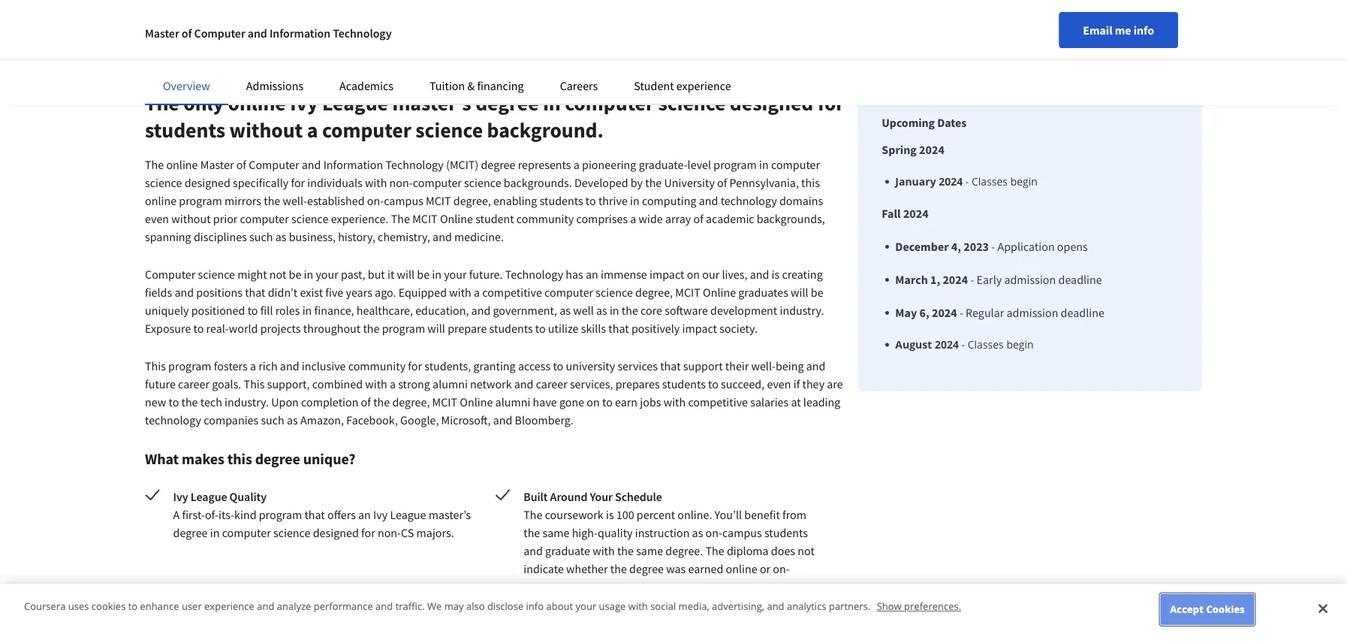Task type: locate. For each thing, give the bounding box(es) containing it.
0 vertical spatial not
[[270, 267, 287, 282]]

2 career from the left
[[536, 376, 568, 391]]

computer inside computer science might not be in your past, but it will be in your future. technology has an immense impact on our lives, and is creating fields and positions that didn't exist five years ago. equipped with a competitive computer science degree, mcit online graduates will be uniquely positioned to fill roles in finance, healthcare, education, and government, as well as in the core software development industry. exposure to real-world projects throughout the program will prepare students to utilize skills that positively impact society.
[[145, 267, 196, 282]]

comprises
[[577, 211, 628, 226]]

application
[[998, 239, 1055, 254]]

will
[[397, 267, 415, 282], [791, 285, 809, 300], [428, 321, 445, 336]]

tech
[[200, 394, 222, 409]]

thrive
[[599, 193, 628, 208]]

on- inside the online master of computer and information technology (mcit) degree represents a pioneering graduate-level program in computer science designed specifically for individuals with non-computer science backgrounds. developed by the university of pennsylvania, this online program mirrors the well-established on-campus mcit degree, enabling students to thrive in computing and technology domains even without prior computer science experience. the mcit online student community comprises a wide array of academic backgrounds, spanning disciplines such as business, history, chemistry, and medicine.
[[367, 193, 384, 208]]

such
[[249, 229, 273, 244], [261, 412, 285, 427]]

- right the january
[[966, 174, 969, 189]]

on inside computer science might not be in your past, but it will be in your future. technology has an immense impact on our lives, and is creating fields and positions that didn't exist five years ago. equipped with a competitive computer science degree, mcit online graduates will be uniquely positioned to fill roles in finance, healthcare, education, and government, as well as in the core software development industry. exposure to real-world projects throughout the program will prepare students to utilize skills that positively impact society.
[[687, 267, 700, 282]]

opens
[[1058, 239, 1088, 254]]

well- inside the online master of computer and information technology (mcit) degree represents a pioneering graduate-level program in computer science designed specifically for individuals with non-computer science backgrounds. developed by the university of pennsylvania, this online program mirrors the well-established on-campus mcit degree, enabling students to thrive in computing and technology domains even without prior computer science experience. the mcit online student community comprises a wide array of academic backgrounds, spanning disciplines such as business, history, chemistry, and medicine.
[[283, 193, 307, 208]]

0 horizontal spatial campus
[[384, 193, 424, 208]]

online
[[228, 90, 286, 116], [166, 157, 198, 172], [145, 193, 177, 208], [726, 561, 758, 576]]

the
[[645, 175, 662, 190], [264, 193, 280, 208], [622, 303, 638, 318], [363, 321, 380, 336], [181, 394, 198, 409], [373, 394, 390, 409], [524, 525, 540, 540], [617, 543, 634, 558], [611, 561, 627, 576]]

0 horizontal spatial is
[[606, 507, 614, 522]]

2 list item from the top
[[896, 337, 1105, 352]]

without
[[230, 117, 303, 143], [172, 211, 211, 226]]

1 horizontal spatial degree,
[[454, 193, 491, 208]]

an
[[586, 267, 599, 282], [358, 507, 371, 522]]

as inside built around your schedule the coursework is 100 percent online. you'll benefit from the same high-quality instruction as on-campus students and graduate with the same degree. the diploma does not indicate whether the degree was earned online or on- campus.
[[692, 525, 703, 540]]

program inside computer science might not be in your past, but it will be in your future. technology has an immense impact on our lives, and is creating fields and positions that didn't exist five years ago. equipped with a competitive computer science degree, mcit online graduates will be uniquely positioned to fill roles in finance, healthcare, education, and government, as well as in the core software development industry. exposure to real-world projects throughout the program will prepare students to utilize skills that positively impact society.
[[382, 321, 425, 336]]

even left if
[[767, 376, 791, 391]]

this down rich at bottom left
[[244, 376, 265, 391]]

0 vertical spatial experience
[[677, 78, 731, 93]]

degree.
[[666, 543, 703, 558]]

degree inside the only online ivy league master's degree in computer science designed for students without a computer science background.
[[476, 90, 539, 116]]

online inside built around your schedule the coursework is 100 percent online. you'll benefit from the same high-quality instruction as on-campus students and graduate with the same degree. the diploma does not indicate whether the degree was earned online or on- campus.
[[726, 561, 758, 576]]

this up future
[[145, 358, 166, 373]]

degree, up student
[[454, 193, 491, 208]]

information up admissions link
[[270, 26, 331, 41]]

new
[[145, 394, 166, 409]]

1 horizontal spatial industry.
[[780, 303, 824, 318]]

online up medicine. at the top left of the page
[[440, 211, 473, 226]]

computer down has
[[545, 285, 594, 300]]

online down our
[[703, 285, 736, 300]]

support
[[683, 358, 723, 373]]

experience right user
[[204, 599, 255, 613]]

with right jobs
[[664, 394, 686, 409]]

an inside computer science might not be in your past, but it will be in your future. technology has an immense impact on our lives, and is creating fields and positions that didn't exist five years ago. equipped with a competitive computer science degree, mcit online graduates will be uniquely positioned to fill roles in finance, healthcare, education, and government, as well as in the core software development industry. exposure to real-world projects throughout the program will prepare students to utilize skills that positively impact society.
[[586, 267, 599, 282]]

1 vertical spatial industry.
[[225, 394, 269, 409]]

0 horizontal spatial info
[[526, 599, 544, 613]]

specifically
[[233, 175, 289, 190]]

academics link
[[340, 78, 394, 93]]

technology
[[721, 193, 777, 208], [145, 412, 201, 427]]

2 vertical spatial will
[[428, 321, 445, 336]]

online right only
[[228, 90, 286, 116]]

0 vertical spatial this
[[145, 358, 166, 373]]

computer up fields
[[145, 267, 196, 282]]

mcit inside computer science might not be in your past, but it will be in your future. technology has an immense impact on our lives, and is creating fields and positions that didn't exist five years ago. equipped with a competitive computer science degree, mcit online graduates will be uniquely positioned to fill roles in finance, healthcare, education, and government, as well as in the core software development industry. exposure to real-world projects throughout the program will prepare students to utilize skills that positively impact society.
[[676, 285, 701, 300]]

admission for regular
[[1007, 305, 1059, 320]]

ago.
[[375, 285, 396, 300]]

program down healthcare,
[[382, 321, 425, 336]]

level
[[688, 157, 711, 172]]

career up have
[[536, 376, 568, 391]]

1 horizontal spatial not
[[798, 543, 815, 558]]

on
[[687, 267, 700, 282], [587, 394, 600, 409]]

0 vertical spatial ivy
[[290, 90, 318, 116]]

computer down kind
[[222, 525, 271, 540]]

0 vertical spatial non-
[[390, 175, 413, 190]]

1 vertical spatial list item
[[896, 337, 1105, 352]]

the online master of computer and information technology (mcit) degree represents a pioneering graduate-level program in computer science designed specifically for individuals with non-computer science backgrounds. developed by the university of pennsylvania, this online program mirrors the well-established on-campus mcit degree, enabling students to thrive in computing and technology domains even without prior computer science experience. the mcit online student community comprises a wide array of academic backgrounds, spanning disciplines such as business, history, chemistry, and medicine.
[[145, 157, 825, 244]]

the left only
[[145, 90, 179, 116]]

industry. inside computer science might not be in your past, but it will be in your future. technology has an immense impact on our lives, and is creating fields and positions that didn't exist five years ago. equipped with a competitive computer science degree, mcit online graduates will be uniquely positioned to fill roles in finance, healthcare, education, and government, as well as in the core software development industry. exposure to real-world projects throughout the program will prepare students to utilize skills that positively impact society.
[[780, 303, 824, 318]]

and up support, in the left of the page
[[280, 358, 299, 373]]

offers
[[328, 507, 356, 522]]

online.
[[678, 507, 712, 522]]

0 horizontal spatial even
[[145, 211, 169, 226]]

1 horizontal spatial technology
[[721, 193, 777, 208]]

students down government,
[[489, 321, 533, 336]]

student experience
[[634, 78, 731, 93]]

1 horizontal spatial will
[[428, 321, 445, 336]]

the down healthcare,
[[363, 321, 380, 336]]

1 vertical spatial admission
[[1007, 305, 1059, 320]]

1 vertical spatial community
[[348, 358, 406, 373]]

info inside button
[[1134, 23, 1155, 38]]

a
[[307, 117, 318, 143], [574, 157, 580, 172], [630, 211, 637, 226], [474, 285, 480, 300], [250, 358, 256, 373], [390, 376, 396, 391]]

1 vertical spatial technology
[[386, 157, 444, 172]]

1 vertical spatial an
[[358, 507, 371, 522]]

in up background. in the top of the page
[[543, 90, 561, 116]]

1 vertical spatial league
[[191, 489, 227, 504]]

- for application
[[992, 239, 996, 254]]

mcit inside this program fosters a rich and inclusive community for students, granting access to university services that support their well-being and future career goals. this support, combined with a strong alumni network and career services, prepares students to succeed, even if they are new to the tech industry. upon completion of the degree, mcit online alumni have gone on to earn jobs with competitive salaries at leading technology companies such as amazon, facebook, google, microsoft, and bloomberg.
[[432, 394, 458, 409]]

classes for january 2024
[[972, 174, 1008, 189]]

- right the 2023
[[992, 239, 996, 254]]

1 vertical spatial master
[[200, 157, 234, 172]]

creating
[[782, 267, 823, 282]]

0 vertical spatial degree,
[[454, 193, 491, 208]]

computer up pioneering
[[565, 90, 654, 116]]

community up strong
[[348, 358, 406, 373]]

to left earn
[[602, 394, 613, 409]]

0 horizontal spatial will
[[397, 267, 415, 282]]

designed inside ivy league quality a first-of-its-kind program that offers an ivy league master's degree in computer science designed for non-cs majors.
[[313, 525, 359, 540]]

as left business,
[[275, 229, 287, 244]]

students inside this program fosters a rich and inclusive community for students, granting access to university services that support their well-being and future career goals. this support, combined with a strong alumni network and career services, prepares students to succeed, even if they are new to the tech industry. upon completion of the degree, mcit online alumni have gone on to earn jobs with competitive salaries at leading technology companies such as amazon, facebook, google, microsoft, and bloomberg.
[[662, 376, 706, 391]]

to right new
[[169, 394, 179, 409]]

dates
[[938, 115, 967, 130]]

for
[[818, 90, 845, 116], [291, 175, 305, 190], [408, 358, 422, 373], [361, 525, 375, 540]]

and up uniquely
[[175, 285, 194, 300]]

majors.
[[417, 525, 454, 540]]

2024 for january
[[939, 174, 963, 189]]

that left offers
[[305, 507, 325, 522]]

2 vertical spatial computer
[[145, 267, 196, 282]]

such up might on the left top
[[249, 229, 273, 244]]

1 horizontal spatial this
[[802, 175, 820, 190]]

mcit up chemistry,
[[413, 211, 438, 226]]

2 horizontal spatial be
[[811, 285, 824, 300]]

gone
[[560, 394, 585, 409]]

computer inside the online master of computer and information technology (mcit) degree represents a pioneering graduate-level program in computer science designed specifically for individuals with non-computer science backgrounds. developed by the university of pennsylvania, this online program mirrors the well-established on-campus mcit degree, enabling students to thrive in computing and technology domains even without prior computer science experience. the mcit online student community comprises a wide array of academic backgrounds, spanning disciplines such as business, history, chemistry, and medicine.
[[249, 157, 299, 172]]

skills
[[581, 321, 606, 336]]

admission for early
[[1005, 272, 1056, 287]]

to down 'developed' at the left of page
[[586, 193, 596, 208]]

five
[[326, 285, 344, 300]]

technology inside the online master of computer and information technology (mcit) degree represents a pioneering graduate-level program in computer science designed specifically for individuals with non-computer science backgrounds. developed by the university of pennsylvania, this online program mirrors the well-established on-campus mcit degree, enabling students to thrive in computing and technology domains even without prior computer science experience. the mcit online student community comprises a wide array of academic backgrounds, spanning disciplines such as business, history, chemistry, and medicine.
[[386, 157, 444, 172]]

0 horizontal spatial designed
[[185, 175, 230, 190]]

december 4, 2023 - application opens
[[896, 239, 1088, 254]]

0 horizontal spatial master
[[145, 26, 179, 41]]

competitive down succeed,
[[688, 394, 748, 409]]

1 vertical spatial is
[[606, 507, 614, 522]]

an right has
[[586, 267, 599, 282]]

march 1, 2024 - early admission deadline
[[896, 272, 1103, 287]]

chemistry,
[[378, 229, 430, 244]]

1 vertical spatial designed
[[185, 175, 230, 190]]

tuition
[[430, 78, 465, 93]]

online inside computer science might not be in your past, but it will be in your future. technology has an immense impact on our lives, and is creating fields and positions that didn't exist five years ago. equipped with a competitive computer science degree, mcit online graduates will be uniquely positioned to fill roles in finance, healthcare, education, and government, as well as in the core software development industry. exposure to real-world projects throughout the program will prepare students to utilize skills that positively impact society.
[[703, 285, 736, 300]]

well- inside this program fosters a rich and inclusive community for students, granting access to university services that support their well-being and future career goals. this support, combined with a strong alumni network and career services, prepares students to succeed, even if they are new to the tech industry. upon completion of the degree, mcit online alumni have gone on to earn jobs with competitive salaries at leading technology companies such as amazon, facebook, google, microsoft, and bloomberg.
[[752, 358, 776, 373]]

degree right '&'
[[476, 90, 539, 116]]

quality
[[598, 525, 633, 540]]

experience right student
[[677, 78, 731, 93]]

to inside privacy alert dialog
[[128, 599, 138, 613]]

january
[[896, 174, 936, 189]]

industry. down creating
[[780, 303, 824, 318]]

with up the education,
[[449, 285, 472, 300]]

1 horizontal spatial is
[[772, 267, 780, 282]]

list
[[888, 237, 1105, 352]]

community
[[517, 211, 574, 226], [348, 358, 406, 373]]

program up future
[[168, 358, 212, 373]]

percent
[[637, 507, 675, 522]]

0 vertical spatial list item
[[896, 174, 1105, 189]]

ivy up a
[[173, 489, 188, 504]]

2 horizontal spatial league
[[390, 507, 426, 522]]

0 vertical spatial campus
[[384, 193, 424, 208]]

the up chemistry,
[[391, 211, 410, 226]]

1 horizontal spatial this
[[244, 376, 265, 391]]

1 vertical spatial without
[[172, 211, 211, 226]]

that down might on the left top
[[245, 285, 266, 300]]

master of computer and information technology
[[145, 26, 392, 41]]

1 vertical spatial competitive
[[688, 394, 748, 409]]

0 vertical spatial deadline
[[1059, 272, 1103, 287]]

and inside built around your schedule the coursework is 100 percent online. you'll benefit from the same high-quality instruction as on-campus students and graduate with the same degree. the diploma does not indicate whether the degree was earned online or on- campus.
[[524, 543, 543, 558]]

granting
[[474, 358, 516, 373]]

information up individuals
[[324, 157, 383, 172]]

0 vertical spatial info
[[1134, 23, 1155, 38]]

0 horizontal spatial industry.
[[225, 394, 269, 409]]

0 vertical spatial is
[[772, 267, 780, 282]]

designed inside the only online ivy league master's degree in computer science designed for students without a computer science background.
[[730, 90, 814, 116]]

league inside the only online ivy league master's degree in computer science designed for students without a computer science background.
[[322, 90, 388, 116]]

master's inside the only online ivy league master's degree in computer science designed for students without a computer science background.
[[392, 90, 471, 116]]

overview
[[163, 78, 210, 93]]

impact up "core"
[[650, 267, 685, 282]]

technology down new
[[145, 412, 201, 427]]

this up 'domains'
[[802, 175, 820, 190]]

master's inside ivy league quality a first-of-its-kind program that offers an ivy league master's degree in computer science designed for non-cs majors.
[[429, 507, 471, 522]]

of up specifically at the left top of page
[[236, 157, 246, 172]]

0 vertical spatial competitive
[[482, 285, 542, 300]]

fall
[[882, 206, 901, 221]]

0 horizontal spatial career
[[178, 376, 210, 391]]

online inside the only online ivy league master's degree in computer science designed for students without a computer science background.
[[228, 90, 286, 116]]

2023
[[964, 239, 989, 254]]

strong
[[398, 376, 430, 391]]

- left "early"
[[971, 272, 975, 287]]

on- up experience.
[[367, 193, 384, 208]]

students inside the only online ivy league master's degree in computer science designed for students without a computer science background.
[[145, 117, 225, 143]]

that right skills
[[609, 321, 629, 336]]

we
[[427, 599, 442, 613]]

1 vertical spatial campus
[[723, 525, 762, 540]]

a inside computer science might not be in your past, but it will be in your future. technology has an immense impact on our lives, and is creating fields and positions that didn't exist five years ago. equipped with a competitive computer science degree, mcit online graduates will be uniquely positioned to fill roles in finance, healthcare, education, and government, as well as in the core software development industry. exposure to real-world projects throughout the program will prepare students to utilize skills that positively impact society.
[[474, 285, 480, 300]]

1 vertical spatial such
[[261, 412, 285, 427]]

competitive
[[482, 285, 542, 300], [688, 394, 748, 409]]

1 horizontal spatial on-
[[706, 525, 723, 540]]

graduate
[[545, 543, 590, 558]]

1 vertical spatial information
[[324, 157, 383, 172]]

not inside built around your schedule the coursework is 100 percent online. you'll benefit from the same high-quality instruction as on-campus students and graduate with the same degree. the diploma does not indicate whether the degree was earned online or on- campus.
[[798, 543, 815, 558]]

students
[[145, 117, 225, 143], [540, 193, 583, 208], [489, 321, 533, 336], [662, 376, 706, 391], [765, 525, 808, 540]]

technology inside the online master of computer and information technology (mcit) degree represents a pioneering graduate-level program in computer science designed specifically for individuals with non-computer science backgrounds. developed by the university of pennsylvania, this online program mirrors the well-established on-campus mcit degree, enabling students to thrive in computing and technology domains even without prior computer science experience. the mcit online student community comprises a wide array of academic backgrounds, spanning disciplines such as business, history, chemistry, and medicine.
[[721, 193, 777, 208]]

has
[[566, 267, 584, 282]]

ivy inside the only online ivy league master's degree in computer science designed for students without a computer science background.
[[290, 90, 318, 116]]

1 vertical spatial computer
[[249, 157, 299, 172]]

2024 right the january
[[939, 174, 963, 189]]

even inside the online master of computer and information technology (mcit) degree represents a pioneering graduate-level program in computer science designed specifically for individuals with non-computer science backgrounds. developed by the university of pennsylvania, this online program mirrors the well-established on-campus mcit degree, enabling students to thrive in computing and technology domains even without prior computer science experience. the mcit online student community comprises a wide array of academic backgrounds, spanning disciplines such as business, history, chemistry, and medicine.
[[145, 211, 169, 226]]

0 vertical spatial online
[[440, 211, 473, 226]]

have
[[533, 394, 557, 409]]

computing
[[642, 193, 697, 208]]

0 vertical spatial begin
[[1011, 174, 1038, 189]]

1 vertical spatial even
[[767, 376, 791, 391]]

2 vertical spatial online
[[460, 394, 493, 409]]

leading
[[804, 394, 841, 409]]

0 horizontal spatial not
[[270, 267, 287, 282]]

community inside this program fosters a rich and inclusive community for students, granting access to university services that support their well-being and future career goals. this support, combined with a strong alumni network and career services, prepares students to succeed, even if they are new to the tech industry. upon completion of the degree, mcit online alumni have gone on to earn jobs with competitive salaries at leading technology companies such as amazon, facebook, google, microsoft, and bloomberg.
[[348, 358, 406, 373]]

upcoming
[[882, 115, 935, 130]]

1 horizontal spatial career
[[536, 376, 568, 391]]

lives,
[[722, 267, 748, 282]]

0 horizontal spatial your
[[316, 267, 339, 282]]

list item down may 6, 2024 - regular admission deadline
[[896, 337, 1105, 352]]

1 horizontal spatial experience
[[677, 78, 731, 93]]

1,
[[931, 272, 941, 287]]

1 horizontal spatial campus
[[723, 525, 762, 540]]

2 vertical spatial league
[[390, 507, 426, 522]]

1 horizontal spatial league
[[322, 90, 388, 116]]

1 vertical spatial deadline
[[1061, 305, 1105, 320]]

as inside this program fosters a rich and inclusive community for students, granting access to university services that support their well-being and future career goals. this support, combined with a strong alumni network and career services, prepares students to succeed, even if they are new to the tech industry. upon completion of the degree, mcit online alumni have gone on to earn jobs with competitive salaries at leading technology companies such as amazon, facebook, google, microsoft, and bloomberg.
[[287, 412, 298, 427]]

0 vertical spatial even
[[145, 211, 169, 226]]

- down may 6, 2024 - regular admission deadline
[[962, 337, 965, 352]]

non-
[[390, 175, 413, 190], [378, 525, 401, 540]]

1 horizontal spatial even
[[767, 376, 791, 391]]

0 horizontal spatial community
[[348, 358, 406, 373]]

an inside ivy league quality a first-of-its-kind program that offers an ivy league master's degree in computer science designed for non-cs majors.
[[358, 507, 371, 522]]

fields
[[145, 285, 172, 300]]

with up experience.
[[365, 175, 387, 190]]

without inside the online master of computer and information technology (mcit) degree represents a pioneering graduate-level program in computer science designed specifically for individuals with non-computer science backgrounds. developed by the university of pennsylvania, this online program mirrors the well-established on-campus mcit degree, enabling students to thrive in computing and technology domains even without prior computer science experience. the mcit online student community comprises a wide array of academic backgrounds, spanning disciplines such as business, history, chemistry, and medicine.
[[172, 211, 211, 226]]

- for early
[[971, 272, 975, 287]]

technology inside computer science might not be in your past, but it will be in your future. technology has an immense impact on our lives, and is creating fields and positions that didn't exist five years ago. equipped with a competitive computer science degree, mcit online graduates will be uniquely positioned to fill roles in finance, healthcare, education, and government, as well as in the core software development industry. exposure to real-world projects throughout the program will prepare students to utilize skills that positively impact society.
[[505, 267, 563, 282]]

will right it
[[397, 267, 415, 282]]

2 vertical spatial technology
[[505, 267, 563, 282]]

accept
[[1171, 602, 1204, 616]]

a up individuals
[[307, 117, 318, 143]]

computer down (mcit) at the top left of page
[[413, 175, 462, 190]]

0 horizontal spatial on-
[[367, 193, 384, 208]]

to right 'access'
[[553, 358, 564, 373]]

cookies
[[1207, 602, 1245, 616]]

0 vertical spatial classes
[[972, 174, 1008, 189]]

of up facebook,
[[361, 394, 371, 409]]

2 horizontal spatial designed
[[730, 90, 814, 116]]

0 vertical spatial league
[[322, 90, 388, 116]]

1 horizontal spatial same
[[636, 543, 663, 558]]

mcit up the microsoft,
[[432, 394, 458, 409]]

with inside computer science might not be in your past, but it will be in your future. technology has an immense impact on our lives, and is creating fields and positions that didn't exist five years ago. equipped with a competitive computer science degree, mcit online graduates will be uniquely positioned to fill roles in finance, healthcare, education, and government, as well as in the core software development industry. exposure to real-world projects throughout the program will prepare students to utilize skills that positively impact society.
[[449, 285, 472, 300]]

alumni down students,
[[433, 376, 468, 391]]

and up indicate
[[524, 543, 543, 558]]

1 horizontal spatial well-
[[752, 358, 776, 373]]

technology up government,
[[505, 267, 563, 282]]

2024 down upcoming dates
[[920, 142, 945, 157]]

1 horizontal spatial ivy
[[290, 90, 318, 116]]

designed inside the online master of computer and information technology (mcit) degree represents a pioneering graduate-level program in computer science designed specifically for individuals with non-computer science backgrounds. developed by the university of pennsylvania, this online program mirrors the well-established on-campus mcit degree, enabling students to thrive in computing and technology domains even without prior computer science experience. the mcit online student community comprises a wide array of academic backgrounds, spanning disciplines such as business, history, chemistry, and medicine.
[[185, 175, 230, 190]]

academic
[[706, 211, 755, 226]]

1 list item from the top
[[896, 174, 1105, 189]]

without up spanning
[[172, 211, 211, 226]]

1 vertical spatial non-
[[378, 525, 401, 540]]

1 vertical spatial experience
[[204, 599, 255, 613]]

the up earned
[[706, 543, 725, 558]]

quality
[[230, 489, 267, 504]]

1 horizontal spatial competitive
[[688, 394, 748, 409]]

begin up application
[[1011, 174, 1038, 189]]

0 horizontal spatial competitive
[[482, 285, 542, 300]]

campus inside the online master of computer and information technology (mcit) degree represents a pioneering graduate-level program in computer science designed specifically for individuals with non-computer science backgrounds. developed by the university of pennsylvania, this online program mirrors the well-established on-campus mcit degree, enabling students to thrive in computing and technology domains even without prior computer science experience. the mcit online student community comprises a wide array of academic backgrounds, spanning disciplines such as business, history, chemistry, and medicine.
[[384, 193, 424, 208]]

such inside the online master of computer and information technology (mcit) degree represents a pioneering graduate-level program in computer science designed specifically for individuals with non-computer science backgrounds. developed by the university of pennsylvania, this online program mirrors the well-established on-campus mcit degree, enabling students to thrive in computing and technology domains even without prior computer science experience. the mcit online student community comprises a wide array of academic backgrounds, spanning disciplines such as business, history, chemistry, and medicine.
[[249, 229, 273, 244]]

0 horizontal spatial league
[[191, 489, 227, 504]]

medicine.
[[454, 229, 504, 244]]

science
[[658, 90, 726, 116], [416, 117, 483, 143], [145, 175, 182, 190], [464, 175, 502, 190], [291, 211, 329, 226], [198, 267, 235, 282], [596, 285, 633, 300], [273, 525, 311, 540]]

students inside computer science might not be in your past, but it will be in your future. technology has an immense impact on our lives, and is creating fields and positions that didn't exist five years ago. equipped with a competitive computer science degree, mcit online graduates will be uniquely positioned to fill roles in finance, healthcare, education, and government, as well as in the core software development industry. exposure to real-world projects throughout the program will prepare students to utilize skills that positively impact society.
[[489, 321, 533, 336]]

0 vertical spatial master's
[[392, 90, 471, 116]]

1 vertical spatial impact
[[682, 321, 717, 336]]

info down the campus.
[[526, 599, 544, 613]]

its-
[[219, 507, 234, 522]]

0 horizontal spatial without
[[172, 211, 211, 226]]

be down creating
[[811, 285, 824, 300]]

students down backgrounds.
[[540, 193, 583, 208]]

such inside this program fosters a rich and inclusive community for students, granting access to university services that support their well-being and future career goals. this support, combined with a strong alumni network and career services, prepares students to succeed, even if they are new to the tech industry. upon completion of the degree, mcit online alumni have gone on to earn jobs with competitive salaries at leading technology companies such as amazon, facebook, google, microsoft, and bloomberg.
[[261, 412, 285, 427]]

0 vertical spatial alumni
[[433, 376, 468, 391]]

services
[[618, 358, 658, 373]]

online down diploma
[[726, 561, 758, 576]]

list item
[[896, 174, 1105, 189], [896, 337, 1105, 352]]

0 horizontal spatial an
[[358, 507, 371, 522]]

degree left the was
[[630, 561, 664, 576]]

designed
[[730, 90, 814, 116], [185, 175, 230, 190], [313, 525, 359, 540]]

the inside the only online ivy league master's degree in computer science designed for students without a computer science background.
[[145, 90, 179, 116]]

coursera
[[24, 599, 66, 613]]

2 horizontal spatial your
[[576, 599, 597, 613]]

degree right (mcit) at the top left of page
[[481, 157, 516, 172]]

students down the support
[[662, 376, 706, 391]]

not inside computer science might not be in your past, but it will be in your future. technology has an immense impact on our lives, and is creating fields and positions that didn't exist five years ago. equipped with a competitive computer science degree, mcit online graduates will be uniquely positioned to fill roles in finance, healthcare, education, and government, as well as in the core software development industry. exposure to real-world projects throughout the program will prepare students to utilize skills that positively impact society.
[[270, 267, 287, 282]]

with
[[365, 175, 387, 190], [449, 285, 472, 300], [365, 376, 387, 391], [664, 394, 686, 409], [593, 543, 615, 558], [629, 599, 648, 613]]

community down enabling
[[517, 211, 574, 226]]

only
[[183, 90, 224, 116]]

100
[[617, 507, 635, 522]]

industry. up companies
[[225, 394, 269, 409]]

program inside this program fosters a rich and inclusive community for students, granting access to university services that support their well-being and future career goals. this support, combined with a strong alumni network and career services, prepares students to succeed, even if they are new to the tech industry. upon completion of the degree, mcit online alumni have gone on to earn jobs with competitive salaries at leading technology companies such as amazon, facebook, google, microsoft, and bloomberg.
[[168, 358, 212, 373]]

degree down 'first-'
[[173, 525, 208, 540]]

same up graduate
[[543, 525, 570, 540]]

begin for january 2024 - classes begin
[[1011, 174, 1038, 189]]

spanning
[[145, 229, 191, 244]]

students,
[[425, 358, 471, 373]]

2024 right fall
[[904, 206, 929, 221]]

schedule
[[615, 489, 662, 504]]

1 horizontal spatial without
[[230, 117, 303, 143]]

computer up specifically at the left top of page
[[249, 157, 299, 172]]

in down of-
[[210, 525, 220, 540]]

degree inside the online master of computer and information technology (mcit) degree represents a pioneering graduate-level program in computer science designed specifically for individuals with non-computer science backgrounds. developed by the university of pennsylvania, this online program mirrors the well-established on-campus mcit degree, enabling students to thrive in computing and technology domains even without prior computer science experience. the mcit online student community comprises a wide array of academic backgrounds, spanning disciplines such as business, history, chemistry, and medicine.
[[481, 157, 516, 172]]

0 horizontal spatial technology
[[145, 412, 201, 427]]

will down creating
[[791, 285, 809, 300]]

is inside built around your schedule the coursework is 100 percent online. you'll benefit from the same high-quality instruction as on-campus students and graduate with the same degree. the diploma does not indicate whether the degree was earned online or on- campus.
[[606, 507, 614, 522]]

classes down regular
[[968, 337, 1004, 352]]

1 vertical spatial this
[[227, 450, 252, 468]]

as up "utilize"
[[560, 303, 571, 318]]

projects
[[260, 321, 301, 336]]

1 vertical spatial well-
[[752, 358, 776, 373]]

computer inside computer science might not be in your past, but it will be in your future. technology has an immense impact on our lives, and is creating fields and positions that didn't exist five years ago. equipped with a competitive computer science degree, mcit online graduates will be uniquely positioned to fill roles in finance, healthcare, education, and government, as well as in the core software development industry. exposure to real-world projects throughout the program will prepare students to utilize skills that positively impact society.
[[545, 285, 594, 300]]

as
[[275, 229, 287, 244], [560, 303, 571, 318], [596, 303, 608, 318], [287, 412, 298, 427], [692, 525, 703, 540]]

degree, inside the online master of computer and information technology (mcit) degree represents a pioneering graduate-level program in computer science designed specifically for individuals with non-computer science backgrounds. developed by the university of pennsylvania, this online program mirrors the well-established on-campus mcit degree, enabling students to thrive in computing and technology domains even without prior computer science experience. the mcit online student community comprises a wide array of academic backgrounds, spanning disciplines such as business, history, chemistry, and medicine.
[[454, 193, 491, 208]]

alumni down network
[[496, 394, 531, 409]]

0 vertical spatial information
[[270, 26, 331, 41]]

1 vertical spatial degree,
[[636, 285, 673, 300]]

with inside built around your schedule the coursework is 100 percent online. you'll benefit from the same high-quality instruction as on-campus students and graduate with the same degree. the diploma does not indicate whether the degree was earned online or on- campus.
[[593, 543, 615, 558]]

to inside the online master of computer and information technology (mcit) degree represents a pioneering graduate-level program in computer science designed specifically for individuals with non-computer science backgrounds. developed by the university of pennsylvania, this online program mirrors the well-established on-campus mcit degree, enabling students to thrive in computing and technology domains even without prior computer science experience. the mcit online student community comprises a wide array of academic backgrounds, spanning disciplines such as business, history, chemistry, and medicine.
[[586, 193, 596, 208]]

the up facebook,
[[373, 394, 390, 409]]

your right about at the bottom left of page
[[576, 599, 597, 613]]

competitive inside this program fosters a rich and inclusive community for students, granting access to university services that support their well-being and future career goals. this support, combined with a strong alumni network and career services, prepares students to succeed, even if they are new to the tech industry. upon completion of the degree, mcit online alumni have gone on to earn jobs with competitive salaries at leading technology companies such as amazon, facebook, google, microsoft, and bloomberg.
[[688, 394, 748, 409]]

a inside the only online ivy league master's degree in computer science designed for students without a computer science background.
[[307, 117, 318, 143]]

technology
[[333, 26, 392, 41], [386, 157, 444, 172], [505, 267, 563, 282]]

high-
[[572, 525, 598, 540]]

instruction
[[635, 525, 690, 540]]

information inside the online master of computer and information technology (mcit) degree represents a pioneering graduate-level program in computer science designed specifically for individuals with non-computer science backgrounds. developed by the university of pennsylvania, this online program mirrors the well-established on-campus mcit degree, enabling students to thrive in computing and technology domains even without prior computer science experience. the mcit online student community comprises a wide array of academic backgrounds, spanning disciplines such as business, history, chemistry, and medicine.
[[324, 157, 383, 172]]

didn't
[[268, 285, 298, 300]]

this
[[802, 175, 820, 190], [227, 450, 252, 468]]

0 vertical spatial admission
[[1005, 272, 1056, 287]]



Task type: describe. For each thing, give the bounding box(es) containing it.
2024 for spring
[[920, 142, 945, 157]]

privacy alert dialog
[[0, 584, 1348, 637]]

disclose
[[487, 599, 524, 613]]

list containing december 4, 2023
[[888, 237, 1105, 352]]

in up the 'exist'
[[304, 267, 313, 282]]

and right the microsoft,
[[493, 412, 513, 427]]

0 vertical spatial computer
[[194, 26, 245, 41]]

1 vertical spatial this
[[244, 376, 265, 391]]

around
[[550, 489, 588, 504]]

it
[[388, 267, 395, 282]]

0 horizontal spatial alumni
[[433, 376, 468, 391]]

a left strong
[[390, 376, 396, 391]]

in up pennsylvania,
[[759, 157, 769, 172]]

domains
[[780, 193, 823, 208]]

makes
[[182, 450, 224, 468]]

info inside privacy alert dialog
[[526, 599, 544, 613]]

2024 for august
[[935, 337, 959, 352]]

technology inside this program fosters a rich and inclusive community for students, granting access to university services that support their well-being and future career goals. this support, combined with a strong alumni network and career services, prepares students to succeed, even if they are new to the tech industry. upon completion of the degree, mcit online alumni have gone on to earn jobs with competitive salaries at leading technology companies such as amazon, facebook, google, microsoft, and bloomberg.
[[145, 412, 201, 427]]

positively
[[632, 321, 680, 336]]

- for regular
[[960, 305, 964, 320]]

the down specifically at the left top of page
[[264, 193, 280, 208]]

and left traffic.
[[376, 599, 393, 613]]

performance
[[314, 599, 373, 613]]

the down built at the left
[[524, 507, 543, 522]]

even inside this program fosters a rich and inclusive community for students, granting access to university services that support their well-being and future career goals. this support, combined with a strong alumni network and career services, prepares students to succeed, even if they are new to the tech industry. upon completion of the degree, mcit online alumni have gone on to earn jobs with competitive salaries at leading technology companies such as amazon, facebook, google, microsoft, and bloomberg.
[[767, 376, 791, 391]]

competitive inside computer science might not be in your past, but it will be in your future. technology has an immense impact on our lives, and is creating fields and positions that didn't exist five years ago. equipped with a competitive computer science degree, mcit online graduates will be uniquely positioned to fill roles in finance, healthcare, education, and government, as well as in the core software development industry. exposure to real-world projects throughout the program will prepare students to utilize skills that positively impact society.
[[482, 285, 542, 300]]

analyze
[[277, 599, 311, 613]]

in inside the only online ivy league master's degree in computer science designed for students without a computer science background.
[[543, 90, 561, 116]]

august
[[896, 337, 933, 352]]

accept cookies button
[[1161, 594, 1255, 625]]

and left the analyze at left bottom
[[257, 599, 274, 613]]

deadline for - early admission deadline
[[1059, 272, 1103, 287]]

2024 right 1,
[[943, 272, 968, 287]]

and up individuals
[[302, 157, 321, 172]]

1 vertical spatial ivy
[[173, 489, 188, 504]]

1 career from the left
[[178, 376, 210, 391]]

to left "utilize"
[[535, 321, 546, 336]]

0 vertical spatial will
[[397, 267, 415, 282]]

upon
[[271, 394, 299, 409]]

0 vertical spatial same
[[543, 525, 570, 540]]

online up spanning
[[145, 193, 177, 208]]

program inside ivy league quality a first-of-its-kind program that offers an ivy league master's degree in computer science designed for non-cs majors.
[[259, 507, 302, 522]]

admissions link
[[246, 78, 304, 93]]

succeed,
[[721, 376, 765, 391]]

exposure
[[145, 321, 191, 336]]

the right whether
[[611, 561, 627, 576]]

as right well
[[596, 303, 608, 318]]

and down 'access'
[[514, 376, 534, 391]]

education,
[[416, 303, 469, 318]]

admissions
[[246, 78, 304, 93]]

this program fosters a rich and inclusive community for students, granting access to university services that support their well-being and future career goals. this support, combined with a strong alumni network and career services, prepares students to succeed, even if they are new to the tech industry. upon completion of the degree, mcit online alumni have gone on to earn jobs with competitive salaries at leading technology companies such as amazon, facebook, google, microsoft, and bloomberg.
[[145, 358, 843, 427]]

of up overview link
[[182, 26, 192, 41]]

the up spanning
[[145, 157, 164, 172]]

roles
[[275, 303, 300, 318]]

the down built at the left
[[524, 525, 540, 540]]

computer down mirrors
[[240, 211, 289, 226]]

in right well
[[610, 303, 619, 318]]

4,
[[952, 239, 962, 254]]

on inside this program fosters a rich and inclusive community for students, granting access to university services that support their well-being and future career goals. this support, combined with a strong alumni network and career services, prepares students to succeed, even if they are new to the tech industry. upon completion of the degree, mcit online alumni have gone on to earn jobs with competitive salaries at leading technology companies such as amazon, facebook, google, microsoft, and bloomberg.
[[587, 394, 600, 409]]

non- inside ivy league quality a first-of-its-kind program that offers an ivy league master's degree in computer science designed for non-cs majors.
[[378, 525, 401, 540]]

0 horizontal spatial this
[[145, 358, 166, 373]]

usage
[[599, 599, 626, 613]]

students inside the online master of computer and information technology (mcit) degree represents a pioneering graduate-level program in computer science designed specifically for individuals with non-computer science backgrounds. developed by the university of pennsylvania, this online program mirrors the well-established on-campus mcit degree, enabling students to thrive in computing and technology domains even without prior computer science experience. the mcit online student community comprises a wide array of academic backgrounds, spanning disciplines such as business, history, chemistry, and medicine.
[[540, 193, 583, 208]]

built
[[524, 489, 548, 504]]

fosters
[[214, 358, 248, 373]]

in down the 'exist'
[[302, 303, 312, 318]]

uses
[[68, 599, 89, 613]]

history,
[[338, 229, 376, 244]]

but
[[368, 267, 385, 282]]

2024 for fall
[[904, 206, 929, 221]]

for inside the only online ivy league master's degree in computer science designed for students without a computer science background.
[[818, 90, 845, 116]]

mirrors
[[225, 193, 261, 208]]

science inside ivy league quality a first-of-its-kind program that offers an ivy league master's degree in computer science designed for non-cs majors.
[[273, 525, 311, 540]]

of inside this program fosters a rich and inclusive community for students, granting access to university services that support their well-being and future career goals. this support, combined with a strong alumni network and career services, prepares students to succeed, even if they are new to the tech industry. upon completion of the degree, mcit online alumni have gone on to earn jobs with competitive salaries at leading technology companies such as amazon, facebook, google, microsoft, and bloomberg.
[[361, 394, 371, 409]]

online inside this program fosters a rich and inclusive community for students, granting access to university services that support their well-being and future career goals. this support, combined with a strong alumni network and career services, prepares students to succeed, even if they are new to the tech industry. upon completion of the degree, mcit online alumni have gone on to earn jobs with competitive salaries at leading technology companies such as amazon, facebook, google, microsoft, and bloomberg.
[[460, 394, 493, 409]]

industry. inside this program fosters a rich and inclusive community for students, granting access to university services that support their well-being and future career goals. this support, combined with a strong alumni network and career services, prepares students to succeed, even if they are new to the tech industry. upon completion of the degree, mcit online alumni have gone on to earn jobs with competitive salaries at leading technology companies such as amazon, facebook, google, microsoft, and bloomberg.
[[225, 394, 269, 409]]

designed for ivy league quality a first-of-its-kind program that offers an ivy league master's degree in computer science designed for non-cs majors.
[[313, 525, 359, 540]]

and down university at the top of page
[[699, 193, 719, 208]]

2024 right 6,
[[932, 305, 958, 320]]

the left "tech"
[[181, 394, 198, 409]]

student
[[476, 211, 514, 226]]

non- inside the online master of computer and information technology (mcit) degree represents a pioneering graduate-level program in computer science designed specifically for individuals with non-computer science backgrounds. developed by the university of pennsylvania, this online program mirrors the well-established on-campus mcit degree, enabling students to thrive in computing and technology domains even without prior computer science experience. the mcit online student community comprises a wide array of academic backgrounds, spanning disciplines such as business, history, chemistry, and medicine.
[[390, 175, 413, 190]]

a left the wide
[[630, 211, 637, 226]]

designed for the online master of computer and information technology (mcit) degree represents a pioneering graduate-level program in computer science designed specifically for individuals with non-computer science backgrounds. developed by the university of pennsylvania, this online program mirrors the well-established on-campus mcit degree, enabling students to thrive in computing and technology domains even without prior computer science experience. the mcit online student community comprises a wide array of academic backgrounds, spanning disciplines such as business, history, chemistry, and medicine.
[[185, 175, 230, 190]]

with inside the online master of computer and information technology (mcit) degree represents a pioneering graduate-level program in computer science designed specifically for individuals with non-computer science backgrounds. developed by the university of pennsylvania, this online program mirrors the well-established on-campus mcit degree, enabling students to thrive in computing and technology domains even without prior computer science experience. the mcit online student community comprises a wide array of academic backgrounds, spanning disciplines such as business, history, chemistry, and medicine.
[[365, 175, 387, 190]]

a left rich at bottom left
[[250, 358, 256, 373]]

or
[[760, 561, 771, 576]]

program up pennsylvania,
[[714, 157, 757, 172]]

1 horizontal spatial be
[[417, 267, 430, 282]]

to down the support
[[708, 376, 719, 391]]

background.
[[487, 117, 604, 143]]

in inside ivy league quality a first-of-its-kind program that offers an ivy league master's degree in computer science designed for non-cs majors.
[[210, 525, 220, 540]]

indicate
[[524, 561, 564, 576]]

real-
[[206, 321, 229, 336]]

begin for august 2024 - classes begin
[[1007, 337, 1034, 352]]

prepare
[[448, 321, 487, 336]]

computer science might not be in your past, but it will be in your future. technology has an immense impact on our lives, and is creating fields and positions that didn't exist five years ago. equipped with a competitive computer science degree, mcit online graduates will be uniquely positioned to fill roles in finance, healthcare, education, and government, as well as in the core software development industry. exposure to real-world projects throughout the program will prepare students to utilize skills that positively impact society.
[[145, 267, 824, 336]]

2 vertical spatial ivy
[[373, 507, 388, 522]]

disciplines
[[194, 229, 247, 244]]

first-
[[182, 507, 205, 522]]

list item containing january 2024
[[896, 174, 1105, 189]]

your inside privacy alert dialog
[[576, 599, 597, 613]]

master inside the online master of computer and information technology (mcit) degree represents a pioneering graduate-level program in computer science designed specifically for individuals with non-computer science backgrounds. developed by the university of pennsylvania, this online program mirrors the well-established on-campus mcit degree, enabling students to thrive in computing and technology domains even without prior computer science experience. the mcit online student community comprises a wide array of academic backgrounds, spanning disciplines such as business, history, chemistry, and medicine.
[[200, 157, 234, 172]]

the down quality in the bottom left of the page
[[617, 543, 634, 558]]

degree inside ivy league quality a first-of-its-kind program that offers an ivy league master's degree in computer science designed for non-cs majors.
[[173, 525, 208, 540]]

for inside this program fosters a rich and inclusive community for students, granting access to university services that support their well-being and future career goals. this support, combined with a strong alumni network and career services, prepares students to succeed, even if they are new to the tech industry. upon completion of the degree, mcit online alumni have gone on to earn jobs with competitive salaries at leading technology companies such as amazon, facebook, google, microsoft, and bloomberg.
[[408, 358, 422, 373]]

media,
[[679, 599, 710, 613]]

to left real-
[[193, 321, 204, 336]]

represents
[[518, 157, 571, 172]]

overview link
[[163, 78, 210, 93]]

may
[[896, 305, 917, 320]]

0 horizontal spatial be
[[289, 267, 302, 282]]

1 vertical spatial alumni
[[496, 394, 531, 409]]

computer inside ivy league quality a first-of-its-kind program that offers an ivy league master's degree in computer science designed for non-cs majors.
[[222, 525, 271, 540]]

goals.
[[212, 376, 241, 391]]

without inside the only online ivy league master's degree in computer science designed for students without a computer science background.
[[230, 117, 303, 143]]

cookies
[[92, 599, 126, 613]]

show
[[877, 599, 902, 613]]

unique?
[[303, 450, 356, 468]]

and up graduates at right top
[[750, 267, 770, 282]]

individuals
[[307, 175, 363, 190]]

academics
[[340, 78, 394, 93]]

of right university at the top of page
[[717, 175, 727, 190]]

might
[[238, 267, 267, 282]]

with up facebook,
[[365, 376, 387, 391]]

analytics
[[787, 599, 827, 613]]

0 horizontal spatial this
[[227, 450, 252, 468]]

our
[[703, 267, 720, 282]]

whether
[[566, 561, 608, 576]]

is inside computer science might not be in your past, but it will be in your future. technology has an immense impact on our lives, and is creating fields and positions that didn't exist five years ago. equipped with a competitive computer science degree, mcit online graduates will be uniquely positioned to fill roles in finance, healthcare, education, and government, as well as in the core software development industry. exposure to real-world projects throughout the program will prepare students to utilize skills that positively impact society.
[[772, 267, 780, 282]]

that inside ivy league quality a first-of-its-kind program that offers an ivy league master's degree in computer science designed for non-cs majors.
[[305, 507, 325, 522]]

degree inside built around your schedule the coursework is 100 percent online. you'll benefit from the same high-quality instruction as on-campus students and graduate with the same degree. the diploma does not indicate whether the degree was earned online or on- campus.
[[630, 561, 664, 576]]

6,
[[920, 305, 930, 320]]

and left 'analytics'
[[767, 599, 785, 613]]

online down only
[[166, 157, 198, 172]]

past,
[[341, 267, 366, 282]]

partners.
[[829, 599, 871, 613]]

that inside this program fosters a rich and inclusive community for students, granting access to university services that support their well-being and future career goals. this support, combined with a strong alumni network and career services, prepares students to succeed, even if they are new to the tech industry. upon completion of the degree, mcit online alumni have gone on to earn jobs with competitive salaries at leading technology companies such as amazon, facebook, google, microsoft, and bloomberg.
[[660, 358, 681, 373]]

program up prior
[[179, 193, 222, 208]]

the left "core"
[[622, 303, 638, 318]]

companies
[[204, 412, 259, 427]]

advertising,
[[712, 599, 765, 613]]

from
[[783, 507, 807, 522]]

students inside built around your schedule the coursework is 100 percent online. you'll benefit from the same high-quality instruction as on-campus students and graduate with the same degree. the diploma does not indicate whether the degree was earned online or on- campus.
[[765, 525, 808, 540]]

and left medicine. at the top left of the page
[[433, 229, 452, 244]]

2 horizontal spatial will
[[791, 285, 809, 300]]

with inside privacy alert dialog
[[629, 599, 648, 613]]

computer up pennsylvania,
[[771, 157, 820, 172]]

and up admissions link
[[248, 26, 267, 41]]

completion
[[301, 394, 359, 409]]

experience.
[[331, 211, 389, 226]]

community inside the online master of computer and information technology (mcit) degree represents a pioneering graduate-level program in computer science designed specifically for individuals with non-computer science backgrounds. developed by the university of pennsylvania, this online program mirrors the well-established on-campus mcit degree, enabling students to thrive in computing and technology domains even without prior computer science experience. the mcit online student community comprises a wide array of academic backgrounds, spanning disciplines such as business, history, chemistry, and medicine.
[[517, 211, 574, 226]]

classes for august 2024
[[968, 337, 1004, 352]]

experience inside privacy alert dialog
[[204, 599, 255, 613]]

years
[[346, 285, 373, 300]]

built around your schedule the coursework is 100 percent online. you'll benefit from the same high-quality instruction as on-campus students and graduate with the same degree. the diploma does not indicate whether the degree was earned online or on- campus.
[[524, 489, 815, 594]]

the right by at top
[[645, 175, 662, 190]]

microsoft,
[[441, 412, 491, 427]]

list item containing august 2024
[[896, 337, 1105, 352]]

business,
[[289, 229, 336, 244]]

and up they
[[807, 358, 826, 373]]

1 horizontal spatial your
[[444, 267, 467, 282]]

established
[[307, 193, 365, 208]]

1 vertical spatial same
[[636, 543, 663, 558]]

their
[[725, 358, 749, 373]]

throughout
[[303, 321, 361, 336]]

deadline for - regular admission deadline
[[1061, 305, 1105, 320]]

degree up the quality
[[255, 450, 300, 468]]

degree, inside this program fosters a rich and inclusive community for students, granting access to university services that support their well-being and future career goals. this support, combined with a strong alumni network and career services, prepares students to succeed, even if they are new to the tech industry. upon completion of the degree, mcit online alumni have gone on to earn jobs with competitive salaries at leading technology companies such as amazon, facebook, google, microsoft, and bloomberg.
[[392, 394, 430, 409]]

2 vertical spatial on-
[[773, 561, 790, 576]]

as inside the online master of computer and information technology (mcit) degree represents a pioneering graduate-level program in computer science designed specifically for individuals with non-computer science backgrounds. developed by the university of pennsylvania, this online program mirrors the well-established on-campus mcit degree, enabling students to thrive in computing and technology domains even without prior computer science experience. the mcit online student community comprises a wide array of academic backgrounds, spanning disciplines such as business, history, chemistry, and medicine.
[[275, 229, 287, 244]]

0 vertical spatial master
[[145, 26, 179, 41]]

mcit down (mcit) at the top left of page
[[426, 193, 451, 208]]

email me info button
[[1059, 12, 1179, 48]]

earn
[[615, 394, 638, 409]]

traffic.
[[396, 599, 425, 613]]

for inside the online master of computer and information technology (mcit) degree represents a pioneering graduate-level program in computer science designed specifically for individuals with non-computer science backgrounds. developed by the university of pennsylvania, this online program mirrors the well-established on-campus mcit degree, enabling students to thrive in computing and technology domains even without prior computer science experience. the mcit online student community comprises a wide array of academic backgrounds, spanning disciplines such as business, history, chemistry, and medicine.
[[291, 175, 305, 190]]

degree, inside computer science might not be in your past, but it will be in your future. technology has an immense impact on our lives, and is creating fields and positions that didn't exist five years ago. equipped with a competitive computer science degree, mcit online graduates will be uniquely positioned to fill roles in finance, healthcare, education, and government, as well as in the core software development industry. exposure to real-world projects throughout the program will prepare students to utilize skills that positively impact society.
[[636, 285, 673, 300]]

and up prepare
[[471, 303, 491, 318]]

0 vertical spatial technology
[[333, 26, 392, 41]]

campus inside built around your schedule the coursework is 100 percent online. you'll benefit from the same high-quality instruction as on-campus students and graduate with the same degree. the diploma does not indicate whether the degree was earned online or on- campus.
[[723, 525, 762, 540]]

computer down academics
[[322, 117, 411, 143]]

enhance
[[140, 599, 179, 613]]

society.
[[720, 321, 758, 336]]

online inside the online master of computer and information technology (mcit) degree represents a pioneering graduate-level program in computer science designed specifically for individuals with non-computer science backgrounds. developed by the university of pennsylvania, this online program mirrors the well-established on-campus mcit degree, enabling students to thrive in computing and technology domains even without prior computer science experience. the mcit online student community comprises a wide array of academic backgrounds, spanning disciplines such as business, history, chemistry, and medicine.
[[440, 211, 473, 226]]

immense
[[601, 267, 647, 282]]

august 2024 - classes begin
[[896, 337, 1034, 352]]

may
[[444, 599, 464, 613]]

of right array
[[694, 211, 704, 226]]

social
[[651, 599, 676, 613]]

for inside ivy league quality a first-of-its-kind program that offers an ivy league master's degree in computer science designed for non-cs majors.
[[361, 525, 375, 540]]

to left the fill
[[248, 303, 258, 318]]

what makes this degree unique?
[[145, 450, 356, 468]]

in down by at top
[[630, 193, 640, 208]]

coursework
[[545, 507, 604, 522]]

by
[[631, 175, 643, 190]]

0 vertical spatial impact
[[650, 267, 685, 282]]

combined
[[312, 376, 363, 391]]

a up 'developed' at the left of page
[[574, 157, 580, 172]]

earned
[[688, 561, 724, 576]]

in up equipped
[[432, 267, 442, 282]]

this inside the online master of computer and information technology (mcit) degree represents a pioneering graduate-level program in computer science designed specifically for individuals with non-computer science backgrounds. developed by the university of pennsylvania, this online program mirrors the well-established on-campus mcit degree, enabling students to thrive in computing and technology domains even without prior computer science experience. the mcit online student community comprises a wide array of academic backgrounds, spanning disciplines such as business, history, chemistry, and medicine.
[[802, 175, 820, 190]]



Task type: vqa. For each thing, say whether or not it's contained in the screenshot.
you to the bottom
no



